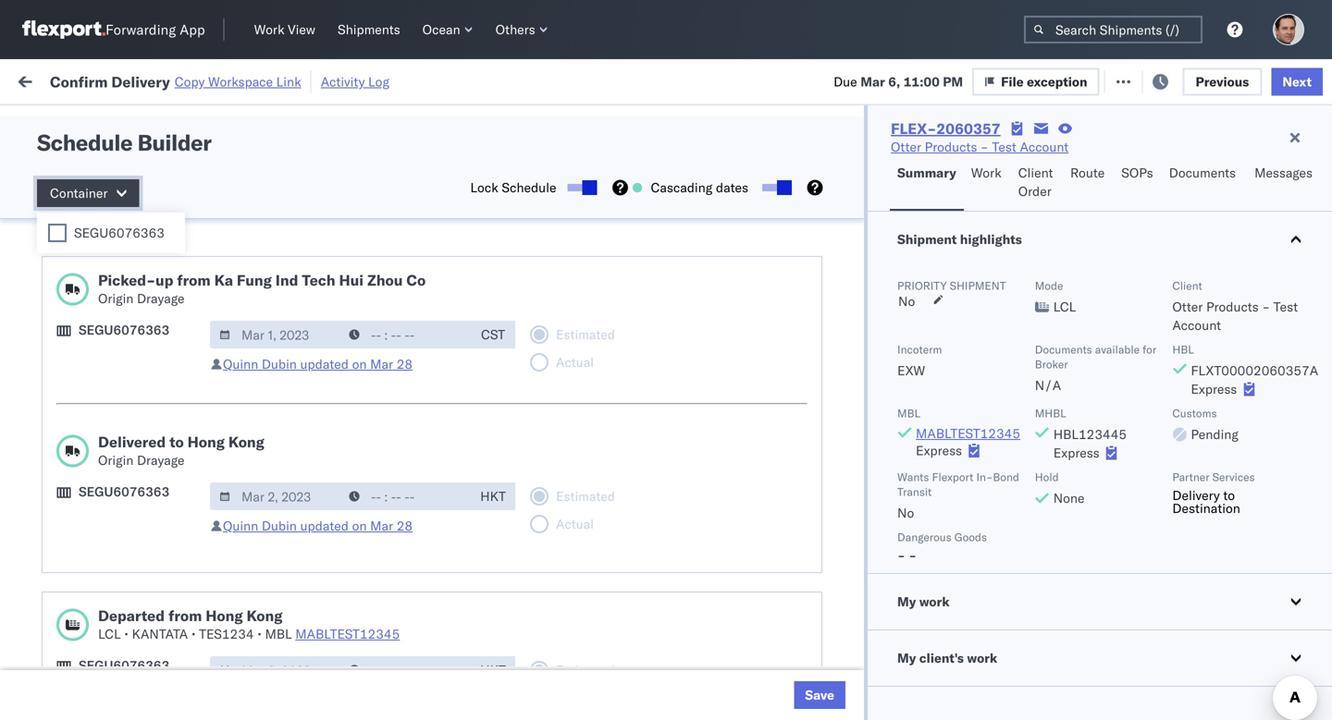 Task type: locate. For each thing, give the bounding box(es) containing it.
4 resize handle column header from the left
[[655, 143, 677, 721]]

1 vertical spatial -- : -- -- text field
[[340, 483, 471, 511]]

no inside wants flexport in-bond transit no
[[898, 505, 915, 521]]

in
[[276, 115, 286, 129]]

bleckmann up my work button
[[1020, 558, 1086, 574]]

1 vertical spatial documents
[[1035, 343, 1093, 357]]

• right tes1234 on the bottom of the page
[[257, 627, 262, 643]]

1 vertical spatial dubin
[[262, 518, 297, 534]]

1 otter products, llc from the top
[[807, 639, 923, 655]]

karl for upload proof of delivery
[[966, 232, 989, 248]]

from
[[137, 140, 164, 156], [137, 262, 164, 279], [177, 271, 211, 290], [144, 344, 171, 360], [144, 385, 171, 401], [144, 425, 171, 441], [144, 588, 171, 604], [168, 607, 202, 626], [144, 629, 171, 645]]

demo
[[738, 354, 773, 370], [738, 395, 773, 411], [738, 435, 773, 452], [738, 476, 773, 492], [738, 517, 773, 533]]

-- : -- -- text field for picked-up from ka fung ind tech hui zhou co
[[340, 321, 471, 349]]

updated
[[300, 356, 349, 372], [300, 518, 349, 534]]

netherlands up container 'button' at left top
[[43, 159, 115, 175]]

1993845 down route
[[1062, 191, 1118, 207]]

1 confirm delivery link from the top
[[43, 189, 141, 208]]

schedule delivery appointment button for flex-1911466
[[43, 474, 228, 495]]

2 vertical spatial 1993845
[[1062, 232, 1118, 248]]

express up wants
[[916, 443, 962, 459]]

1 schedule pickup from los angeles, ca button from the top
[[43, 384, 263, 422]]

-- : -- -- text field for delivered to hong kong
[[340, 483, 471, 511]]

departed
[[98, 607, 165, 626]]

0 vertical spatial b.v
[[971, 558, 991, 574]]

confirm pickup from rotterdam, netherlands link
[[43, 139, 263, 176]]

exception up flex id button
[[1027, 73, 1088, 90]]

1 vertical spatial on
[[352, 518, 367, 534]]

lcl
[[1054, 299, 1076, 315], [98, 627, 121, 643]]

snoozed
[[383, 115, 426, 129]]

2 confirm delivery from the top
[[43, 312, 141, 329]]

feb left the 25,
[[393, 313, 416, 329]]

ocean fcl for flex-1911408
[[566, 313, 631, 329]]

flex-1911466 down hbl123445
[[1022, 476, 1118, 492]]

drayage inside picked-up from ka fung ind tech hui zhou co origin drayage
[[137, 291, 185, 307]]

b.v
[[971, 558, 991, 574], [971, 598, 991, 614]]

-- : -- -- text field
[[340, 321, 471, 349], [340, 483, 471, 511], [340, 657, 471, 685]]

mhbl
[[1035, 407, 1067, 421]]

0 vertical spatial documents
[[1169, 165, 1236, 181]]

2 dubin from the top
[[262, 518, 297, 534]]

from inside schedule pickup from amsterdam airport schiphol, haarlemmermeer, netherlands
[[144, 588, 171, 604]]

resize handle column header
[[265, 143, 287, 721], [470, 143, 492, 721], [535, 143, 557, 721], [655, 143, 677, 721], [775, 143, 798, 721], [961, 143, 983, 721], [1109, 143, 1131, 721], [1229, 143, 1251, 721], [1299, 143, 1321, 721]]

lcl down schiphol, on the left of the page
[[98, 627, 121, 643]]

from for confirm pickup from rotterdam, netherlands button
[[137, 140, 164, 156]]

2 vertical spatial flex-1993845
[[1022, 232, 1118, 248]]

1 vertical spatial 074927924
[[1260, 598, 1333, 614]]

consignee
[[807, 151, 860, 165], [772, 273, 834, 289], [892, 273, 955, 289], [772, 313, 834, 329], [892, 313, 955, 329], [776, 354, 838, 370], [892, 354, 955, 370], [776, 395, 838, 411], [892, 395, 955, 411], [776, 435, 838, 452], [892, 435, 955, 452], [776, 476, 838, 492], [892, 476, 955, 492], [776, 517, 838, 533], [892, 517, 955, 533]]

3 fcl from the top
[[608, 354, 631, 370]]

2 vertical spatial integration test account - karl lagerfeld
[[807, 232, 1048, 248]]

1911466 down mhbl at the right bottom of page
[[1062, 435, 1118, 452]]

2 horizontal spatial •
[[257, 627, 262, 643]]

blocked,
[[226, 115, 273, 129]]

file exception button
[[989, 66, 1116, 94], [989, 66, 1116, 94], [973, 68, 1100, 96], [973, 68, 1100, 96]]

route button
[[1063, 156, 1114, 211]]

feb left the 21,
[[385, 191, 408, 207]]

karl lagerfeld international b.v c/o bleckmann for schedule pickup from amsterdam airport schiphol, haarlemmermeer, netherlands
[[807, 598, 1086, 614]]

my work button
[[868, 575, 1333, 630]]

drayage down up
[[137, 291, 185, 307]]

tech
[[302, 271, 336, 290]]

2 074927924 from the top
[[1260, 598, 1333, 614]]

1 vertical spatial quinn
[[223, 518, 258, 534]]

0 vertical spatial 3,
[[421, 558, 433, 574]]

bleckmann for schedule pickup from amsterdam airport schiphol, haarlemmermeer, netherlands
[[1020, 598, 1086, 614]]

1911466 right hold
[[1062, 476, 1118, 492]]

integration test account - karl lagerfeld for delivery
[[807, 232, 1048, 248]]

flex-1911408 up flex-1919147
[[1022, 313, 1118, 329]]

confirm delivery for confirm delivery link corresponding to first the confirm delivery button
[[43, 190, 141, 206]]

2 vertical spatial schedule delivery appointment link
[[43, 556, 228, 574]]

karl lagerfeld international b.v c/o bleckmann for schedule delivery appointment
[[807, 558, 1086, 574]]

2 vertical spatial 1911466
[[1062, 476, 1118, 492]]

ca
[[43, 281, 60, 297], [43, 362, 60, 378], [43, 403, 60, 419], [43, 444, 60, 460], [43, 647, 60, 664]]

flex-1911466 down mhbl at the right bottom of page
[[1022, 435, 1118, 452]]

1 schedule pickup from los angeles, ca from the top
[[43, 344, 249, 378]]

for right available
[[1143, 343, 1157, 357]]

quinn up amsterdam
[[223, 518, 258, 534]]

confirm delivery link for 1st the confirm delivery button from the bottom of the page
[[43, 311, 141, 330]]

log
[[368, 74, 390, 90]]

lagerfeld for confirm pickup from rotterdam, netherlands
[[993, 150, 1048, 167]]

0 horizontal spatial lcl
[[98, 627, 121, 643]]

2 origin from the top
[[98, 453, 134, 469]]

3 1993845 from the top
[[1062, 232, 1118, 248]]

appointment for flex-2097290
[[152, 557, 228, 573]]

1 vertical spatial mbl
[[265, 627, 292, 643]]

products, up save button on the right of the page
[[841, 639, 897, 655]]

schedule pickup from los angeles, ca link
[[43, 343, 263, 380], [43, 384, 263, 421], [43, 424, 263, 461], [43, 628, 263, 665]]

integration test account - karl lagerfeld up "priority"
[[807, 232, 1048, 248]]

los right delivered
[[174, 425, 195, 441]]

1 vertical spatial hkt
[[480, 663, 506, 679]]

work right client's
[[967, 651, 998, 667]]

angeles, for 11:59 pm pst, mar 3, 2023
[[199, 629, 249, 645]]

pickup inside the confirm pickup from rotterdam, netherlands
[[93, 140, 133, 156]]

documents available for broker n/a
[[1035, 343, 1157, 394]]

origin down delivered
[[98, 453, 134, 469]]

file exception up flex id button
[[1001, 73, 1088, 90]]

pickup for confirm pickup from rotterdam, netherlands button
[[93, 140, 133, 156]]

mbl right tes1234 on the bottom of the page
[[265, 627, 292, 643]]

0 vertical spatial dubin
[[262, 356, 297, 372]]

1 schedule delivery appointment button from the top
[[43, 474, 228, 495]]

3 schedule delivery appointment button from the top
[[43, 556, 228, 576]]

express for flxt00002060357a
[[1191, 381, 1238, 397]]

1 vertical spatial mofu0618318
[[1241, 231, 1333, 248]]

shipment
[[950, 279, 1006, 293]]

my work up filtered by:
[[19, 67, 101, 93]]

2 air from the top
[[566, 598, 583, 614]]

container up numbers
[[1140, 144, 1190, 158]]

flexport
[[687, 354, 735, 370], [687, 395, 735, 411], [687, 435, 735, 452], [932, 471, 974, 484], [687, 476, 735, 492], [687, 517, 735, 533]]

1 resize handle column header from the left
[[265, 143, 287, 721]]

1 b.v from the top
[[971, 558, 991, 574]]

5 flexport demo consignee from the top
[[687, 517, 838, 533]]

2 : from the left
[[426, 115, 429, 129]]

am for confirm delivery
[[337, 313, 359, 329]]

10:44 am pst, mar 3, 2023
[[298, 558, 468, 574], [298, 598, 468, 614]]

products,
[[841, 639, 897, 655], [841, 680, 897, 696]]

1 vertical spatial 28
[[397, 518, 413, 534]]

bicu1234565, demu1232567 up "pending"
[[1140, 394, 1329, 410]]

2 vertical spatial schedule pickup from los angeles, ca button
[[43, 628, 263, 667]]

1 vertical spatial flex-1911466
[[1022, 435, 1118, 452]]

1 updated from the top
[[300, 356, 349, 372]]

otter inside client otter products - test account incoterm exw
[[1173, 299, 1203, 315]]

container for container
[[50, 185, 108, 201]]

origin down picked-
[[98, 291, 134, 307]]

bleckmann down flex-2097290 on the bottom
[[1020, 598, 1086, 614]]

next button
[[1272, 68, 1323, 96]]

products inside client otter products - test account incoterm exw
[[1207, 299, 1259, 315]]

1 horizontal spatial mabltest12345
[[916, 426, 1021, 442]]

3 schedule pickup from los angeles, ca from the top
[[43, 425, 249, 460]]

flex-1911466 button
[[992, 390, 1121, 416], [992, 390, 1121, 416], [992, 431, 1121, 457], [992, 431, 1121, 457], [992, 471, 1121, 497], [992, 471, 1121, 497]]

2 b.v from the top
[[971, 598, 991, 614]]

schedule delivery appointment link for flex-2097290
[[43, 556, 228, 574]]

10:44 up 11:59 pm pst, mar 3, 2023
[[298, 598, 334, 614]]

0 horizontal spatial work
[[201, 72, 233, 88]]

: for snoozed
[[426, 115, 429, 129]]

1 horizontal spatial express
[[1054, 445, 1100, 461]]

angeles, inside the confirm pickup from los angeles, ca
[[191, 262, 242, 279]]

0 vertical spatial flex-2060357
[[891, 119, 1001, 138]]

from for second 'schedule pickup from los angeles, ca' button
[[144, 425, 171, 441]]

3 schedule pickup from los angeles, ca button from the top
[[43, 628, 263, 667]]

2 quinn dubin updated on mar 28 button from the top
[[223, 518, 413, 534]]

my up filtered
[[19, 67, 48, 93]]

-
[[981, 139, 989, 155], [954, 150, 962, 167], [954, 191, 962, 207], [954, 232, 962, 248], [1263, 299, 1271, 315], [1260, 354, 1268, 370], [1268, 354, 1276, 370], [898, 548, 906, 564], [909, 548, 917, 564], [776, 639, 784, 655], [776, 680, 784, 696]]

2 drayage from the top
[[137, 453, 185, 469]]

b.v up my client's work
[[971, 598, 991, 614]]

bicu1234565, demu1232567
[[1140, 394, 1329, 410], [1140, 435, 1329, 451], [1140, 476, 1329, 492], [1140, 516, 1329, 533]]

flex-2060357 up summary
[[891, 119, 1001, 138]]

quinn down mmm d, yyyy text box
[[223, 356, 258, 372]]

angeles, up delivered to hong kong origin drayage on the bottom of the page
[[199, 385, 249, 401]]

flexport. image
[[22, 20, 105, 39]]

confirm delivery down picked-
[[43, 312, 141, 329]]

1 vertical spatial flex-2060357
[[1022, 680, 1118, 696]]

delivery inside button
[[138, 231, 185, 247]]

summary
[[898, 165, 957, 181]]

cascading dates
[[651, 180, 749, 196]]

angeles, for 11:59 pm pst, feb 23, 2023
[[191, 262, 242, 279]]

confirm inside the confirm pickup from los angeles, ca
[[43, 262, 90, 279]]

0 horizontal spatial mabltest12345
[[295, 627, 400, 643]]

1911466 up hbl123445
[[1062, 395, 1118, 411]]

updated for ka
[[300, 356, 349, 372]]

mabltest12345 inside departed from hong kong lcl • kantata • tes1234 • mbl mabltest12345
[[295, 627, 400, 643]]

b.v down goods
[[971, 558, 991, 574]]

1 vertical spatial mabltest1
[[1260, 680, 1333, 696]]

my work down dangerous goods - -
[[898, 594, 950, 610]]

4 bicu1234565, from the top
[[1140, 516, 1231, 533]]

4 schedule pickup from los angeles, ca from the top
[[43, 629, 249, 664]]

: for status
[[133, 115, 136, 129]]

1 vertical spatial kong
[[247, 607, 283, 626]]

kong inside delivered to hong kong origin drayage
[[228, 433, 265, 452]]

None checkbox
[[568, 184, 594, 192], [48, 224, 67, 242], [568, 184, 594, 192], [48, 224, 67, 242]]

karl lagerfeld international b.v c/o bleckmann up my client's work
[[807, 598, 1086, 614]]

documents right sops
[[1169, 165, 1236, 181]]

client inside button
[[1019, 165, 1054, 181]]

hkt
[[480, 489, 506, 505], [480, 663, 506, 679]]

from for 'schedule pickup from los angeles, ca' button corresponding to 11:59 pm pst, mar 2, 2023
[[144, 385, 171, 401]]

2 mmm d, yyyy text field from the top
[[210, 657, 341, 685]]

2 vertical spatial 11:59 pm pst, mar 2, 2023
[[298, 517, 467, 533]]

schedule pickup from los angeles, ca for 'schedule pickup from los angeles, ca' button corresponding to 11:59 pm pst, mar 3, 2023
[[43, 629, 249, 664]]

6 resize handle column header from the left
[[961, 143, 983, 721]]

documents up the broker
[[1035, 343, 1093, 357]]

schedule pickup from los angeles, ca for second 'schedule pickup from los angeles, ca' button
[[43, 425, 249, 460]]

container
[[1140, 144, 1190, 158], [50, 185, 108, 201]]

others
[[496, 21, 535, 37]]

bicu1234565, demu1232567 up services
[[1140, 435, 1329, 451]]

2 mabltest1 from the top
[[1260, 680, 1333, 696]]

28 for picked-up from ka fung ind tech hui zhou co
[[397, 356, 413, 372]]

2 netherlands from the top
[[43, 625, 115, 641]]

2 10:44 am pst, mar 3, 2023 from the top
[[298, 598, 468, 614]]

074927924 for schedule delivery appointment
[[1260, 558, 1333, 574]]

3 flex-1993845 from the top
[[1022, 232, 1118, 248]]

1 horizontal spatial container
[[1140, 144, 1190, 158]]

0 horizontal spatial client
[[1019, 165, 1054, 181]]

1 integration test account - karl lagerfeld from the top
[[807, 150, 1048, 167]]

from inside the confirm pickup from rotterdam, netherlands
[[137, 140, 164, 156]]

integration down the due
[[807, 150, 871, 167]]

appointment for flex-1911466
[[152, 475, 228, 491]]

angeles, right up
[[191, 262, 242, 279]]

1 2, from the top
[[420, 395, 432, 411]]

2060357 up flex
[[937, 119, 1001, 138]]

2060357 down my work button
[[1062, 680, 1118, 696]]

pickup inside schedule pickup from amsterdam airport schiphol, haarlemmermeer, netherlands
[[101, 588, 141, 604]]

2 on from the top
[[352, 518, 367, 534]]

rotterdam,
[[167, 140, 233, 156]]

from for "schedule pickup from amsterdam airport schiphol, haarlemmermeer, netherlands" "button"
[[144, 588, 171, 604]]

mmm d, yyyy text field for third -- : -- -- 'text field'
[[210, 657, 341, 685]]

flex-2060357 down my work button
[[1022, 680, 1118, 696]]

None checkbox
[[763, 184, 788, 192]]

forwarding app link
[[22, 20, 205, 39]]

1911408 down the shipment highlights button
[[1062, 273, 1118, 289]]

1 074927924 from the top
[[1260, 558, 1333, 574]]

schedule delivery appointment link
[[43, 474, 228, 493], [43, 515, 228, 533], [43, 556, 228, 574]]

--
[[1260, 354, 1276, 370]]

ca inside the confirm pickup from los angeles, ca
[[43, 281, 60, 297]]

otter products - test account
[[891, 139, 1069, 155], [687, 639, 865, 655], [687, 680, 865, 696]]

2 bicu1234565, demu1232567 from the top
[[1140, 435, 1329, 451]]

schedule pickup from los angeles, ca button for 11:59 pm pst, mar 3, 2023
[[43, 628, 263, 667]]

schedule pickup from los angeles, ca for 'schedule pickup from los angeles, ca' button corresponding to 11:59 pm pst, mar 2, 2023
[[43, 385, 249, 419]]

my inside my client's work button
[[898, 651, 916, 667]]

0 vertical spatial confirm delivery link
[[43, 189, 141, 208]]

quinn dubin updated on mar 28
[[223, 356, 413, 372], [223, 518, 413, 534]]

2060357
[[937, 119, 1001, 138], [1062, 680, 1118, 696]]

2 1911408 from the top
[[1062, 313, 1118, 329]]

los inside the confirm pickup from los angeles, ca
[[167, 262, 188, 279]]

2 vertical spatial 3,
[[420, 639, 432, 655]]

0 vertical spatial work
[[53, 67, 101, 93]]

• down departed
[[124, 627, 128, 643]]

12:00
[[298, 313, 334, 329]]

file up otter products - test account link on the right top of the page
[[1001, 73, 1024, 90]]

quinn dubin updated on mar 28 button for kong
[[223, 518, 413, 534]]

mar
[[861, 73, 885, 90], [370, 356, 393, 372], [392, 395, 417, 411], [392, 476, 417, 492], [392, 517, 417, 533], [370, 518, 393, 534], [393, 558, 418, 574], [393, 598, 418, 614], [392, 639, 417, 655]]

2 vertical spatial appointment
[[152, 557, 228, 573]]

1 horizontal spatial mbl
[[898, 407, 921, 421]]

confirm delivery link down picked-
[[43, 311, 141, 330]]

hong up tes1234 on the bottom of the page
[[206, 607, 243, 626]]

bicu1234565, down customs
[[1140, 435, 1231, 451]]

5 ca from the top
[[43, 647, 60, 664]]

broker
[[1035, 358, 1068, 372]]

1 vertical spatial quinn dubin updated on mar 28 button
[[223, 518, 413, 534]]

ocean fcl for flex-1993845
[[566, 191, 631, 207]]

3, for amsterdam
[[421, 598, 433, 614]]

1 vertical spatial schedule delivery appointment button
[[43, 515, 228, 535]]

batch action button
[[1201, 66, 1322, 94]]

3 ca from the top
[[43, 403, 60, 419]]

0 vertical spatial integration
[[807, 150, 871, 167]]

1 horizontal spatial documents
[[1169, 165, 1236, 181]]

1 horizontal spatial to
[[1224, 488, 1235, 504]]

my down dangerous goods - -
[[898, 594, 916, 610]]

priority shipment
[[898, 279, 1006, 293]]

c/o up my client's work
[[995, 598, 1017, 614]]

from inside the confirm pickup from los angeles, ca
[[137, 262, 164, 279]]

1 vertical spatial maeu1234567,
[[1140, 231, 1238, 248]]

c/o left flex-2097290 on the bottom
[[995, 558, 1017, 574]]

demu1232567
[[1140, 272, 1234, 288], [1140, 313, 1234, 329], [1234, 394, 1329, 410], [1234, 435, 1329, 451], [1234, 476, 1329, 492], [1234, 516, 1329, 533]]

work up by:
[[53, 67, 101, 93]]

1 vertical spatial appointment
[[152, 516, 228, 532]]

0 vertical spatial otter products, llc
[[807, 639, 923, 655]]

los for 11:59 pm pst, mar 3, 2023
[[174, 629, 195, 645]]

bicu1234565, demu1232567 down services
[[1140, 516, 1329, 533]]

test208109
[[1260, 150, 1333, 167], [1260, 191, 1333, 207], [1260, 232, 1333, 248]]

1 vertical spatial 1911408
[[1062, 313, 1118, 329]]

mbl down exw
[[898, 407, 921, 421]]

flexport demo consignee
[[687, 354, 838, 370], [687, 395, 838, 411], [687, 435, 838, 452], [687, 476, 838, 492], [687, 517, 838, 533]]

feb left 23,
[[392, 273, 415, 289]]

integration test account - karl lagerfeld down flex-2060357 link
[[807, 150, 1048, 167]]

express up customs
[[1191, 381, 1238, 397]]

0 vertical spatial confirm delivery
[[43, 190, 141, 206]]

client for order
[[1019, 165, 1054, 181]]

0 vertical spatial mmm d, yyyy text field
[[210, 483, 341, 511]]

1 vertical spatial lcl
[[98, 627, 121, 643]]

1 vertical spatial confirm delivery link
[[43, 311, 141, 330]]

products, right save
[[841, 680, 897, 696]]

no down 'transit'
[[898, 505, 915, 521]]

2 c/o from the top
[[995, 598, 1017, 614]]

karl for confirm delivery
[[966, 191, 989, 207]]

2 vertical spatial my
[[898, 651, 916, 667]]

1 vertical spatial netherlands
[[43, 625, 115, 641]]

1 vertical spatial 1911466
[[1062, 435, 1118, 452]]

to inside delivered to hong kong origin drayage
[[170, 433, 184, 452]]

0 vertical spatial mabltest1
[[1260, 639, 1333, 655]]

2 confirm delivery button from the top
[[43, 311, 141, 332]]

1 schedule delivery appointment from the top
[[43, 475, 228, 491]]

sops
[[1122, 165, 1154, 181]]

express down hbl123445
[[1054, 445, 1100, 461]]

4 schedule pickup from los angeles, ca link from the top
[[43, 628, 263, 665]]

schedule delivery appointment button
[[43, 474, 228, 495], [43, 515, 228, 535], [43, 556, 228, 576]]

express for hbl123445
[[1054, 445, 1100, 461]]

exception down the search shipments (/) text box
[[1043, 72, 1104, 88]]

client otter products - test account incoterm exw
[[898, 279, 1298, 379]]

los for 11:59 pm pst, feb 23, 2023
[[167, 262, 188, 279]]

0 horizontal spatial :
[[133, 115, 136, 129]]

container up upload
[[50, 185, 108, 201]]

1911408 up available
[[1062, 313, 1118, 329]]

no right snoozed
[[434, 115, 449, 129]]

1 test208109 from the top
[[1260, 150, 1333, 167]]

express
[[1191, 381, 1238, 397], [916, 443, 962, 459], [1054, 445, 1100, 461]]

3 test208109 from the top
[[1260, 232, 1333, 248]]

maeu1234567, mofu0618318
[[1140, 150, 1333, 166], [1140, 231, 1333, 248]]

4 ocean fcl from the top
[[566, 395, 631, 411]]

0 horizontal spatial •
[[124, 627, 128, 643]]

1993845 left sops
[[1062, 150, 1118, 167]]

work inside button
[[971, 165, 1002, 181]]

0 vertical spatial maeu1234567,
[[1140, 150, 1238, 166]]

23,
[[418, 273, 438, 289]]

forwarding app
[[105, 21, 205, 38]]

confirm delivery link up proof
[[43, 189, 141, 208]]

0 vertical spatial kong
[[228, 433, 265, 452]]

0 vertical spatial llc
[[901, 639, 923, 655]]

my inside my work button
[[898, 594, 916, 610]]

1 vertical spatial flex-1911408
[[1022, 313, 1118, 329]]

airport
[[43, 607, 84, 623]]

lcl down mode
[[1054, 299, 1076, 315]]

schedule pickup from los angeles, ca link for second 'schedule pickup from los angeles, ca' button
[[43, 424, 263, 461]]

0 vertical spatial updated
[[300, 356, 349, 372]]

0 horizontal spatial documents
[[1035, 343, 1093, 357]]

from for 'schedule pickup from los angeles, ca' button corresponding to 11:59 pm pst, mar 3, 2023
[[144, 629, 171, 645]]

3:00
[[298, 191, 326, 207]]

netherlands inside schedule pickup from amsterdam airport schiphol, haarlemmermeer, netherlands
[[43, 625, 115, 641]]

0 vertical spatial karl lagerfeld international b.v c/o bleckmann
[[807, 558, 1086, 574]]

0 vertical spatial schedule delivery appointment link
[[43, 474, 228, 493]]

numbers
[[1140, 159, 1186, 173]]

0 horizontal spatial 2060357
[[937, 119, 1001, 138]]

bicu1234565, up destination
[[1140, 476, 1231, 492]]

others button
[[488, 18, 556, 42]]

confirm inside the confirm pickup from rotterdam, netherlands
[[43, 140, 90, 156]]

los up delivered to hong kong origin drayage on the bottom of the page
[[174, 385, 195, 401]]

activity log button
[[321, 70, 390, 93]]

5 11:59 from the top
[[298, 517, 334, 533]]

mbl inside departed from hong kong lcl • kantata • tes1234 • mbl mabltest12345
[[265, 627, 292, 643]]

test inside client otter products - test account incoterm exw
[[1274, 299, 1298, 315]]

1 demo from the top
[[738, 354, 773, 370]]

10:44 up departed from hong kong lcl • kantata • tes1234 • mbl mabltest12345
[[298, 558, 334, 574]]

1 schedule delivery appointment link from the top
[[43, 474, 228, 493]]

ind
[[276, 271, 298, 290]]

container inside button
[[1140, 144, 1190, 158]]

0 vertical spatial quinn dubin updated on mar 28
[[223, 356, 413, 372]]

1 vertical spatial to
[[1224, 488, 1235, 504]]

integration left shipment
[[807, 232, 871, 248]]

1 vertical spatial 1993845
[[1062, 191, 1118, 207]]

1 c/o from the top
[[995, 558, 1017, 574]]

flxt00002060357a
[[1191, 363, 1319, 379]]

kong inside departed from hong kong lcl • kantata • tes1234 • mbl mabltest12345
[[247, 607, 283, 626]]

delivery inside 'partner services delivery to destination'
[[1173, 488, 1220, 504]]

my left client's
[[898, 651, 916, 667]]

3 ocean fcl from the top
[[566, 354, 631, 370]]

schedule delivery appointment button for flex-2097290
[[43, 556, 228, 576]]

1 ca from the top
[[43, 281, 60, 297]]

client up hbl
[[1173, 279, 1203, 293]]

client up order
[[1019, 165, 1054, 181]]

ca for 11:59 pm pst, mar 3, 2023
[[43, 647, 60, 664]]

mabltest12345
[[916, 426, 1021, 442], [295, 627, 400, 643]]

1 horizontal spatial work
[[920, 594, 950, 610]]

3 integration test account - karl lagerfeld from the top
[[807, 232, 1048, 248]]

angeles,
[[191, 262, 242, 279], [199, 344, 249, 360], [199, 385, 249, 401], [199, 425, 249, 441], [199, 629, 249, 645]]

2 quinn dubin updated on mar 28 from the top
[[223, 518, 413, 534]]

0 vertical spatial test208109
[[1260, 150, 1333, 167]]

netherlands inside the confirm pickup from rotterdam, netherlands
[[43, 159, 115, 175]]

container numbers button
[[1131, 140, 1233, 173]]

1 fcl from the top
[[608, 191, 631, 207]]

2 international from the top
[[893, 598, 968, 614]]

bicu1234565, demu1232567 up destination
[[1140, 476, 1329, 492]]

1 vertical spatial llc
[[901, 680, 923, 696]]

11:59 pm pst, mar 2, 2023 for 2nd schedule delivery appointment link from the top
[[298, 517, 467, 533]]

hong inside delivered to hong kong origin drayage
[[188, 433, 225, 452]]

drayage down delivered
[[137, 453, 185, 469]]

confirm pickup from los angeles, ca link
[[43, 261, 263, 298]]

1 vertical spatial for
[[1143, 343, 1157, 357]]

1 vertical spatial mabltest12345 button
[[295, 627, 400, 643]]

1 mmm d, yyyy text field from the top
[[210, 483, 341, 511]]

id
[[1016, 151, 1027, 165]]

feb left the 27,
[[392, 354, 415, 370]]

0 vertical spatial flex-1911408
[[1022, 273, 1118, 289]]

1 vertical spatial client
[[1173, 279, 1203, 293]]

hong right delivered
[[188, 433, 225, 452]]

confirm delivery up proof
[[43, 190, 141, 206]]

products
[[925, 139, 978, 155], [1207, 299, 1259, 315], [721, 639, 773, 655], [721, 680, 773, 696]]

1 flex-1911408 from the top
[[1022, 273, 1118, 289]]

flex-1993845 for delivery
[[1022, 232, 1118, 248]]

0 vertical spatial to
[[170, 433, 184, 452]]

confirm delivery button down picked-
[[43, 311, 141, 332]]

otter products, llc up save
[[807, 639, 923, 655]]

1 air from the top
[[566, 558, 583, 574]]

2 updated from the top
[[300, 518, 349, 534]]

2 -- : -- -- text field from the top
[[340, 483, 471, 511]]

0 vertical spatial 1911408
[[1062, 273, 1118, 289]]

cascading
[[651, 180, 713, 196]]

bicu1234565, up "pending"
[[1140, 394, 1231, 410]]

0 vertical spatial confirm delivery button
[[43, 189, 141, 210]]

0 vertical spatial 1911466
[[1062, 395, 1118, 411]]

ocean inside button
[[423, 21, 461, 37]]

Search Work text field
[[711, 66, 913, 94]]

flex-2060357 button
[[992, 675, 1121, 701], [992, 675, 1121, 701]]

origin inside picked-up from ka fung ind tech hui zhou co origin drayage
[[98, 291, 134, 307]]

1 appointment from the top
[[152, 475, 228, 491]]

1 vertical spatial test208109
[[1260, 191, 1333, 207]]

ocean fcl for flex-1911466
[[566, 395, 631, 411]]

schedule delivery appointment for flex-2097290
[[43, 557, 228, 573]]

5 ocean fcl from the top
[[566, 476, 631, 492]]

save button
[[794, 682, 846, 710]]

dubin for kong
[[262, 518, 297, 534]]

3 schedule pickup from los angeles, ca link from the top
[[43, 424, 263, 461]]

11:59 pm pst, feb 27, 2023
[[298, 354, 474, 370]]

integration down "consignee" "button" in the top right of the page
[[807, 191, 871, 207]]

1 quinn dubin updated on mar 28 button from the top
[[223, 356, 413, 372]]

ka
[[214, 271, 233, 290]]

karl lagerfeld international b.v c/o bleckmann down dangerous
[[807, 558, 1086, 574]]

0 vertical spatial mabltest12345 button
[[916, 426, 1021, 442]]

air for schedule delivery appointment
[[566, 558, 583, 574]]

0 vertical spatial 074927924
[[1260, 558, 1333, 574]]

of
[[123, 231, 134, 247]]

0 horizontal spatial mbl
[[265, 627, 292, 643]]

activity log
[[321, 74, 390, 90]]

2 quinn from the top
[[223, 518, 258, 534]]

client order button
[[1011, 156, 1063, 211]]

from inside picked-up from ka fung ind tech hui zhou co origin drayage
[[177, 271, 211, 290]]

0 vertical spatial 10:44
[[298, 558, 334, 574]]

1993845 down route button
[[1062, 232, 1118, 248]]

from inside departed from hong kong lcl • kantata • tes1234 • mbl mabltest12345
[[168, 607, 202, 626]]

flex-1911408
[[1022, 273, 1118, 289], [1022, 313, 1118, 329]]

container inside 'button'
[[50, 185, 108, 201]]

karl for confirm pickup from rotterdam, netherlands
[[966, 150, 989, 167]]

client inside client otter products - test account incoterm exw
[[1173, 279, 1203, 293]]

1 quinn dubin updated on mar 28 from the top
[[223, 356, 413, 372]]

documents inside button
[[1169, 165, 1236, 181]]

1 : from the left
[[133, 115, 136, 129]]

mbl/mawb n
[[1260, 151, 1333, 165]]

pickup inside the confirm pickup from los angeles, ca
[[93, 262, 133, 279]]

quinn dubin updated on mar 28 button for ka
[[223, 356, 413, 372]]

0 vertical spatial hong
[[188, 433, 225, 452]]

documents inside documents available for broker n/a
[[1035, 343, 1093, 357]]

integration test account - karl lagerfeld down summary
[[807, 191, 1048, 207]]

next
[[1283, 73, 1312, 90]]

international up client's
[[893, 598, 968, 614]]

1 international from the top
[[893, 558, 968, 574]]

3 flex-1911466 from the top
[[1022, 476, 1118, 492]]

2 schedule delivery appointment link from the top
[[43, 515, 228, 533]]

copy
[[175, 74, 205, 90]]

partner
[[1173, 471, 1210, 484]]

schedule builder
[[37, 129, 211, 156]]

work down dangerous goods - -
[[920, 594, 950, 610]]

confirm delivery button up proof
[[43, 189, 141, 210]]

hong inside departed from hong kong lcl • kantata • tes1234 • mbl mabltest12345
[[206, 607, 243, 626]]

sops button
[[1114, 156, 1162, 211]]

fcl for flex-1911466
[[608, 395, 631, 411]]

0 horizontal spatial container
[[50, 185, 108, 201]]

order
[[1019, 183, 1052, 199]]

1 vertical spatial flex-1993845
[[1022, 191, 1118, 207]]

1 vertical spatial schedule delivery appointment
[[43, 516, 228, 532]]

workspace
[[208, 74, 273, 90]]

0 vertical spatial quinn
[[223, 356, 258, 372]]

0 vertical spatial c/o
[[995, 558, 1017, 574]]

to inside 'partner services delivery to destination'
[[1224, 488, 1235, 504]]

- inside client otter products - test account incoterm exw
[[1263, 299, 1271, 315]]

fcl
[[608, 191, 631, 207], [608, 313, 631, 329], [608, 354, 631, 370], [608, 395, 631, 411], [608, 476, 631, 492], [608, 517, 631, 533]]

MMM D, YYYY text field
[[210, 483, 341, 511], [210, 657, 341, 685]]

1 vertical spatial 10:44 am pst, mar 3, 2023
[[298, 598, 468, 614]]

0 vertical spatial 2,
[[420, 395, 432, 411]]



Task type: describe. For each thing, give the bounding box(es) containing it.
demo123
[[1260, 313, 1323, 329]]

hong for to
[[188, 433, 225, 452]]

none
[[1054, 490, 1085, 507]]

b.v for schedule delivery appointment
[[971, 558, 991, 574]]

available
[[1096, 343, 1140, 357]]

mbl/mawb
[[1260, 151, 1325, 165]]

2097290
[[1062, 558, 1118, 574]]

delivered
[[98, 433, 166, 452]]

2 schedule delivery appointment from the top
[[43, 516, 228, 532]]

c/o for schedule delivery appointment
[[995, 558, 1017, 574]]

confirm delivery link for first the confirm delivery button
[[43, 189, 141, 208]]

filtered
[[19, 113, 64, 130]]

amsterdam
[[174, 588, 242, 604]]

transit
[[898, 485, 932, 499]]

3, for los
[[420, 639, 432, 655]]

1 maeu1234567, from the top
[[1140, 150, 1238, 166]]

integration test account - karl lagerfeld for rotterdam,
[[807, 150, 1048, 167]]

21,
[[411, 191, 431, 207]]

confirm pickup from los angeles, ca button
[[43, 261, 263, 300]]

schedule delivery appointment link for flex-1911466
[[43, 474, 228, 493]]

5 resize handle column header from the left
[[775, 143, 798, 721]]

container for container numbers
[[1140, 144, 1190, 158]]

updated for kong
[[300, 518, 349, 534]]

dubin for ka
[[262, 356, 297, 372]]

2 resize handle column header from the left
[[470, 143, 492, 721]]

6 11:59 from the top
[[298, 639, 334, 655]]

1 products, from the top
[[841, 639, 897, 655]]

by:
[[67, 113, 85, 130]]

1 horizontal spatial lcl
[[1054, 299, 1076, 315]]

11:59 pm pst, feb 23, 2023
[[298, 273, 474, 289]]

in-
[[977, 471, 993, 484]]

schedule delivery appointment for flex-1911466
[[43, 475, 228, 491]]

2 1911466 from the top
[[1062, 435, 1118, 452]]

2 test208109 from the top
[[1260, 191, 1333, 207]]

3 -- : -- -- text field from the top
[[340, 657, 471, 685]]

0 horizontal spatial flex-2060357
[[891, 119, 1001, 138]]

lock schedule
[[470, 180, 557, 196]]

flex id
[[992, 151, 1027, 165]]

5 fcl from the top
[[608, 476, 631, 492]]

2 demo from the top
[[738, 395, 773, 411]]

mode
[[1035, 279, 1064, 293]]

ca for 11:59 pm pst, mar 2, 2023
[[43, 403, 60, 419]]

0 vertical spatial 2060357
[[937, 119, 1001, 138]]

3 bicu1234565, from the top
[[1140, 476, 1231, 492]]

1 maeu1234567, mofu0618318 from the top
[[1140, 150, 1333, 166]]

work view
[[254, 21, 316, 37]]

status
[[100, 115, 133, 129]]

partner services delivery to destination
[[1173, 471, 1255, 517]]

0 horizontal spatial for
[[176, 115, 191, 129]]

2 maeu1234567, from the top
[[1140, 231, 1238, 248]]

2 llc from the top
[[901, 680, 923, 696]]

my work inside button
[[898, 594, 950, 610]]

2 integration test account - karl lagerfeld from the top
[[807, 191, 1048, 207]]

schedule pickup from los angeles, ca link for 'schedule pickup from los angeles, ca' button corresponding to 11:59 pm pst, mar 2, 2023
[[43, 384, 263, 421]]

file exception down the search shipments (/) text box
[[1017, 72, 1104, 88]]

exw
[[898, 363, 926, 379]]

pickup for "schedule pickup from amsterdam airport schiphol, haarlemmermeer, netherlands" "button"
[[101, 588, 141, 604]]

schedule pickup from amsterdam airport schiphol, haarlemmermeer, netherlands link
[[43, 587, 263, 641]]

1 schedule pickup from los angeles, ca link from the top
[[43, 343, 263, 380]]

snoozed : no
[[383, 115, 449, 129]]

upload proof of delivery link
[[43, 230, 185, 248]]

flex-1919147
[[1022, 354, 1118, 370]]

lcl inside departed from hong kong lcl • kantata • tes1234 • mbl mabltest12345
[[98, 627, 121, 643]]

route
[[1071, 165, 1105, 181]]

segu6076363 for delivered to hong kong
[[79, 484, 170, 500]]

9 resize handle column header from the left
[[1299, 143, 1321, 721]]

flexport inside wants flexport in-bond transit no
[[932, 471, 974, 484]]

4 ca from the top
[[43, 444, 60, 460]]

from for the confirm pickup from los angeles, ca button
[[137, 262, 164, 279]]

dangerous
[[898, 531, 952, 545]]

3 11:59 from the top
[[298, 395, 334, 411]]

c/o for schedule pickup from amsterdam airport schiphol, haarlemmermeer, netherlands
[[995, 598, 1017, 614]]

2 flex-1911466 from the top
[[1022, 435, 1118, 452]]

quinn dubin updated on mar 28 for kong
[[223, 518, 413, 534]]

segu6076363 for picked-up from ka fung ind tech hui zhou co
[[79, 322, 170, 338]]

3 1911466 from the top
[[1062, 476, 1118, 492]]

11:59 pm pst, mar 2, 2023 for flex-1911466's schedule delivery appointment link
[[298, 476, 467, 492]]

1 vertical spatial otter products - test account
[[687, 639, 865, 655]]

1 • from the left
[[124, 627, 128, 643]]

at
[[388, 72, 399, 88]]

services
[[1213, 471, 1255, 484]]

b.v for schedule pickup from amsterdam airport schiphol, haarlemmermeer, netherlands
[[971, 598, 991, 614]]

pickup for 'schedule pickup from los angeles, ca' button corresponding to 11:59 pm pst, mar 2, 2023
[[101, 385, 141, 401]]

1 flexport demo consignee from the top
[[687, 354, 838, 370]]

dates
[[716, 180, 749, 196]]

confirm for workspace
[[50, 72, 108, 91]]

batch
[[1230, 72, 1266, 88]]

import work
[[156, 72, 233, 88]]

5 demo from the top
[[738, 517, 773, 533]]

progress
[[289, 115, 335, 129]]

7 resize handle column header from the left
[[1109, 143, 1131, 721]]

action
[[1269, 72, 1310, 88]]

0 vertical spatial mbl
[[898, 407, 921, 421]]

los down the confirm pickup from los angeles, ca button
[[174, 344, 195, 360]]

flex-1993845 for rotterdam,
[[1022, 150, 1118, 167]]

pickup for 'schedule pickup from los angeles, ca' button corresponding to 11:59 pm pst, mar 3, 2023
[[101, 629, 141, 645]]

10:44 for schedule delivery appointment
[[298, 558, 334, 574]]

1 bicu1234565, demu1232567 from the top
[[1140, 394, 1329, 410]]

view
[[288, 21, 316, 37]]

on for delivered to hong kong
[[352, 518, 367, 534]]

import work button
[[156, 72, 233, 88]]

2 integration from the top
[[807, 191, 871, 207]]

10:44 am pst, mar 3, 2023 for schedule delivery appointment
[[298, 558, 468, 574]]

1 confirm delivery button from the top
[[43, 189, 141, 210]]

mbl/mawb n button
[[1251, 147, 1333, 166]]

quinn dubin updated on mar 28 for ka
[[223, 356, 413, 372]]

2 2, from the top
[[420, 476, 432, 492]]

2 flexport demo consignee from the top
[[687, 395, 838, 411]]

2 schedule delivery appointment button from the top
[[43, 515, 228, 535]]

0 horizontal spatial my work
[[19, 67, 101, 93]]

angeles, down the ka
[[199, 344, 249, 360]]

2 appointment from the top
[[152, 516, 228, 532]]

feb for 27,
[[392, 354, 415, 370]]

confirm for rotterdam,
[[43, 140, 90, 156]]

work for the "work" button
[[971, 165, 1002, 181]]

previous button
[[1183, 68, 1263, 96]]

3 flexport demo consignee from the top
[[687, 435, 838, 452]]

kong for departed from hong kong
[[247, 607, 283, 626]]

1 11:59 from the top
[[298, 273, 334, 289]]

6 fcl from the top
[[608, 517, 631, 533]]

mmm d, yyyy text field for delivered to hong kong -- : -- -- 'text field'
[[210, 483, 341, 511]]

origin inside delivered to hong kong origin drayage
[[98, 453, 134, 469]]

2 schedule pickup from los angeles, ca button from the top
[[43, 424, 263, 463]]

upload proof of delivery button
[[43, 230, 185, 250]]

0 vertical spatial my
[[19, 67, 48, 93]]

(0)
[[320, 72, 344, 88]]

10:44 for schedule pickup from amsterdam airport schiphol, haarlemmermeer, netherlands
[[298, 598, 334, 614]]

2 flex-1993845 from the top
[[1022, 191, 1118, 207]]

upload proof of delivery
[[43, 231, 185, 247]]

los for 11:59 pm pst, mar 2, 2023
[[174, 385, 195, 401]]

shipments
[[338, 21, 400, 37]]

1993845 for delivery
[[1062, 232, 1118, 248]]

3 • from the left
[[257, 627, 262, 643]]

feb for 23,
[[392, 273, 415, 289]]

1 flex-1911466 from the top
[[1022, 395, 1118, 411]]

due
[[834, 73, 858, 90]]

confirm delivery for 1st the confirm delivery button from the bottom of the page's confirm delivery link
[[43, 312, 141, 329]]

lagerfeld for upload proof of delivery
[[993, 232, 1048, 248]]

3 resize handle column header from the left
[[535, 143, 557, 721]]

bleckmann for schedule delivery appointment
[[1020, 558, 1086, 574]]

2 1993845 from the top
[[1062, 191, 1118, 207]]

status : ready for work, blocked, in progress
[[100, 115, 335, 129]]

0 vertical spatial otter products - test account
[[891, 139, 1069, 155]]

priority
[[898, 279, 947, 293]]

schedule inside schedule pickup from amsterdam airport schiphol, haarlemmermeer, netherlands
[[43, 588, 97, 604]]

quinn for kong
[[223, 518, 258, 534]]

Search Shipments (/) text field
[[1024, 16, 1203, 43]]

shipment highlights
[[898, 231, 1022, 248]]

filtered by:
[[19, 113, 85, 130]]

4 demo from the top
[[738, 476, 773, 492]]

27,
[[418, 354, 438, 370]]

2 ca from the top
[[43, 362, 60, 378]]

1 1911408 from the top
[[1062, 273, 1118, 289]]

previous
[[1196, 73, 1250, 90]]

confirm delivery copy workspace link
[[50, 72, 301, 91]]

1 horizontal spatial mabltest12345 button
[[916, 426, 1021, 442]]

2 bicu1234565, from the top
[[1140, 435, 1231, 451]]

integration for delivery
[[807, 232, 871, 248]]

drayage inside delivered to hong kong origin drayage
[[137, 453, 185, 469]]

1 hkt from the top
[[480, 489, 506, 505]]

schedule pickup from amsterdam airport schiphol, haarlemmermeer, netherlands button
[[43, 587, 263, 641]]

2 flex-1911408 from the top
[[1022, 313, 1118, 329]]

flex
[[992, 151, 1013, 165]]

2 vertical spatial work
[[967, 651, 998, 667]]

my for my work button
[[898, 594, 916, 610]]

angeles, right delivered
[[199, 425, 249, 441]]

segu6076363 for departed from hong kong
[[79, 658, 170, 674]]

fcl for flex-1911408
[[608, 313, 631, 329]]

1 mofu0618318 from the top
[[1241, 150, 1333, 166]]

delivered to hong kong origin drayage
[[98, 433, 265, 469]]

lagerfeld for confirm delivery
[[993, 191, 1048, 207]]

am for schedule pickup from amsterdam airport schiphol, haarlemmermeer, netherlands
[[337, 598, 359, 614]]

risk
[[402, 72, 424, 88]]

for inside documents available for broker n/a
[[1143, 343, 1157, 357]]

app
[[180, 21, 205, 38]]

ca for 11:59 pm pst, feb 23, 2023
[[43, 281, 60, 297]]

4 flexport demo consignee from the top
[[687, 476, 838, 492]]

622
[[360, 72, 384, 88]]

feb for 25,
[[393, 313, 416, 329]]

file up id
[[1017, 72, 1040, 88]]

link
[[276, 74, 301, 90]]

2 11:59 from the top
[[298, 354, 334, 370]]

6,
[[889, 73, 901, 90]]

622 at risk
[[360, 72, 424, 88]]

my for my client's work button
[[898, 651, 916, 667]]

2 • from the left
[[191, 627, 196, 643]]

n/a
[[1035, 378, 1062, 394]]

1 mabltest1 from the top
[[1260, 639, 1333, 655]]

on for picked-up from ka fung ind tech hui zhou co
[[352, 356, 367, 372]]

air for schedule pickup from amsterdam airport schiphol, haarlemmermeer, netherlands
[[566, 598, 583, 614]]

international for schedule delivery appointment
[[893, 558, 968, 574]]

1 11:59 pm pst, mar 2, 2023 from the top
[[298, 395, 467, 411]]

8 resize handle column header from the left
[[1229, 143, 1251, 721]]

2 products, from the top
[[841, 680, 897, 696]]

4 11:59 from the top
[[298, 476, 334, 492]]

incoterm
[[898, 343, 942, 357]]

confirm pickup from rotterdam, netherlands button
[[43, 139, 263, 178]]

flex id button
[[983, 147, 1112, 166]]

account inside client otter products - test account incoterm exw
[[1173, 317, 1222, 334]]

hong for from
[[206, 607, 243, 626]]

ocean button
[[415, 18, 481, 42]]

1 vertical spatial no
[[899, 293, 915, 310]]

pickup for second 'schedule pickup from los angeles, ca' button
[[101, 425, 141, 441]]

client order
[[1019, 165, 1054, 199]]

angeles, for 11:59 pm pst, mar 2, 2023
[[199, 385, 249, 401]]

1919147
[[1062, 354, 1118, 370]]

lock
[[470, 180, 499, 196]]

6 ocean fcl from the top
[[566, 517, 631, 533]]

4 bicu1234565, demu1232567 from the top
[[1140, 516, 1329, 533]]

1 bicu1234565, from the top
[[1140, 394, 1231, 410]]

container numbers
[[1140, 144, 1190, 173]]

0 horizontal spatial express
[[916, 443, 962, 459]]

integration for rotterdam,
[[807, 150, 871, 167]]

builder
[[137, 129, 211, 156]]

quinn for ka
[[223, 356, 258, 372]]

074927924 for schedule pickup from amsterdam airport schiphol, haarlemmermeer, netherlands
[[1260, 598, 1333, 614]]

client for otter
[[1173, 279, 1203, 293]]

hbl
[[1173, 343, 1194, 357]]

3 2, from the top
[[420, 517, 432, 533]]

tes1234
[[199, 627, 254, 643]]

highlights
[[960, 231, 1022, 248]]

consignee inside "button"
[[807, 151, 860, 165]]

ocean fcl for flex-1919147
[[566, 354, 631, 370]]

3 bicu1234565, demu1232567 from the top
[[1140, 476, 1329, 492]]

am for schedule delivery appointment
[[337, 558, 359, 574]]

0 vertical spatial no
[[434, 115, 449, 129]]

kong for delivered to hong kong
[[228, 433, 265, 452]]

1 vertical spatial 2060357
[[1062, 680, 1118, 696]]

1 horizontal spatial flex-2060357
[[1022, 680, 1118, 696]]

1 1911466 from the top
[[1062, 395, 1118, 411]]

confirm for los
[[43, 262, 90, 279]]

customs
[[1173, 407, 1217, 421]]

flex-2060357 link
[[891, 119, 1001, 138]]

2 otter products, llc from the top
[[807, 680, 923, 696]]

documents for documents
[[1169, 165, 1236, 181]]

1 llc from the top
[[901, 639, 923, 655]]

MMM D, YYYY text field
[[210, 321, 341, 349]]

fcl for flex-1919147
[[608, 354, 631, 370]]

international for schedule pickup from amsterdam airport schiphol, haarlemmermeer, netherlands
[[893, 598, 968, 614]]

pending
[[1191, 427, 1239, 443]]

3 demo from the top
[[738, 435, 773, 452]]

container button
[[37, 180, 139, 207]]

2 vertical spatial otter products - test account
[[687, 680, 865, 696]]

2 maeu1234567, mofu0618318 from the top
[[1140, 231, 1333, 248]]

11:59 pm pst, mar 3, 2023
[[298, 639, 467, 655]]

fcl for flex-1993845
[[608, 191, 631, 207]]

destination
[[1173, 501, 1241, 517]]

28 for delivered to hong kong
[[397, 518, 413, 534]]

2 hkt from the top
[[480, 663, 506, 679]]

2 mofu0618318 from the top
[[1241, 231, 1333, 248]]



Task type: vqa. For each thing, say whether or not it's contained in the screenshot.
MBL inside the departed from hong kong lcl • kantata • tes1234 • mbl mabltest12345
yes



